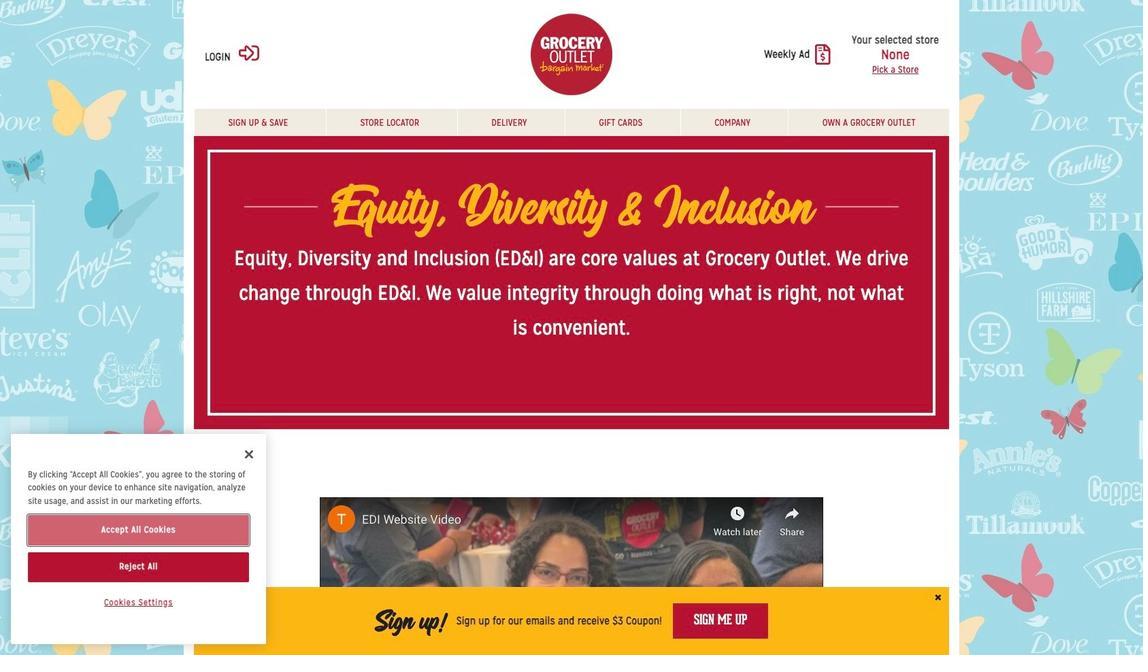 Task type: describe. For each thing, give the bounding box(es) containing it.
file invoice dollar image
[[816, 44, 831, 65]]

sign in alt image
[[239, 43, 259, 63]]



Task type: vqa. For each thing, say whether or not it's contained in the screenshot.
file invoice dollar "icon"
yes



Task type: locate. For each thing, give the bounding box(es) containing it.
navigation
[[194, 109, 950, 136]]

grocery outlet image
[[531, 14, 613, 95]]



